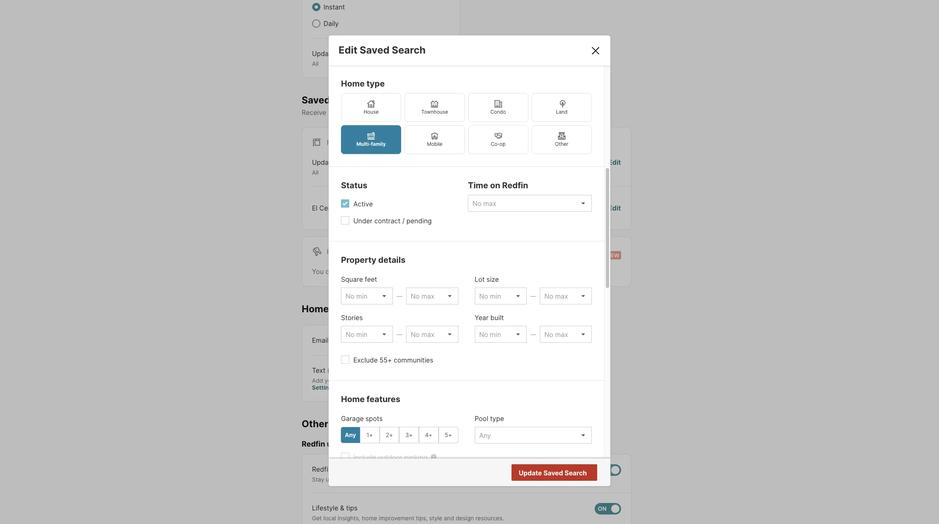 Task type: describe. For each thing, give the bounding box(es) containing it.
&
[[340, 504, 345, 513]]

redfin for redfin updates
[[302, 440, 325, 449]]

square feet
[[341, 275, 377, 284]]

on right the always
[[442, 336, 450, 344]]

property details
[[341, 255, 406, 265]]

1 horizontal spatial searches
[[382, 267, 411, 276]]

always
[[418, 336, 440, 344]]

Instant radio
[[312, 3, 321, 11]]

stories
[[341, 314, 363, 322]]

— for square feet
[[397, 293, 403, 300]]

get
[[312, 515, 322, 522]]

el
[[312, 204, 318, 212]]

Co-op checkbox
[[469, 125, 529, 154]]

55+
[[380, 356, 392, 364]]

updates
[[327, 440, 357, 449]]

Townhouse checkbox
[[405, 93, 465, 122]]

co-op
[[491, 141, 506, 147]]

buy
[[460, 476, 470, 483]]

0 horizontal spatial and
[[402, 476, 413, 483]]

search for update saved search
[[565, 469, 587, 477]]

or
[[472, 476, 477, 483]]

lot size
[[475, 275, 499, 284]]

account settings link
[[312, 377, 410, 391]]

home features
[[341, 394, 401, 404]]

edit saved search dialog
[[329, 35, 611, 524]]

4+ radio
[[419, 427, 439, 444]]

text
[[312, 366, 326, 375]]

and inside lifestyle & tips get local insights, home improvement tips, style and design resources.
[[444, 515, 455, 522]]

edit saved search
[[339, 44, 426, 56]]

other for other
[[556, 141, 569, 147]]

year
[[475, 314, 489, 322]]

cerrito
[[320, 204, 341, 212]]

test
[[343, 204, 356, 212]]

features
[[367, 394, 401, 404]]

add your phone number in
[[312, 377, 386, 384]]

spots
[[366, 415, 383, 423]]

add
[[312, 377, 323, 384]]

home for home features
[[341, 394, 365, 404]]

details
[[379, 255, 406, 265]]

size
[[487, 275, 499, 284]]

include
[[354, 453, 376, 462]]

with
[[549, 476, 560, 483]]

no results
[[554, 469, 587, 477]]

agent.
[[570, 476, 587, 483]]

create
[[339, 267, 359, 276]]

townhouse
[[422, 109, 448, 115]]

date
[[342, 476, 354, 483]]

option group for home type
[[341, 93, 592, 154]]

1+ radio
[[360, 427, 380, 444]]

lifestyle & tips get local insights, home improvement tips, style and design resources.
[[312, 504, 504, 522]]

searching
[[431, 267, 461, 276]]

up
[[326, 476, 333, 483]]

5+
[[445, 432, 452, 439]]

3+ radio
[[400, 427, 419, 444]]

tours
[[331, 303, 356, 315]]

for sale
[[327, 139, 358, 147]]

2 horizontal spatial and
[[513, 476, 523, 483]]

style
[[430, 515, 443, 522]]

exclude 55+ communities
[[354, 356, 434, 364]]

sale
[[342, 139, 358, 147]]

1 types from the top
[[337, 49, 354, 58]]

edit button for no emails
[[609, 203, 621, 213]]

— for year built
[[531, 331, 537, 338]]

home for home tours
[[302, 303, 329, 315]]

2 types from the top
[[337, 158, 354, 167]]

settings
[[312, 384, 336, 391]]

for for for sale
[[327, 139, 340, 147]]

in
[[380, 377, 385, 384]]

for rent
[[327, 248, 359, 256]]

number
[[357, 377, 378, 384]]

update saved search button
[[512, 464, 598, 481]]

insights,
[[338, 515, 361, 522]]

local
[[324, 515, 336, 522]]

other emails
[[302, 418, 361, 430]]

time on redfin
[[468, 181, 529, 190]]

daily
[[324, 19, 339, 28]]

your inside the saved searches receive timely notifications based on your preferred search filters.
[[420, 109, 434, 117]]

5+ radio
[[439, 427, 459, 444]]

rent
[[342, 248, 359, 256]]

2 all from the top
[[312, 169, 319, 176]]

lifestyle
[[312, 504, 339, 513]]

communities
[[394, 356, 434, 364]]

1 all from the top
[[312, 60, 319, 67]]

1+
[[367, 432, 373, 439]]

instant
[[324, 3, 345, 11]]

status
[[341, 181, 368, 190]]

redfin updates
[[302, 440, 357, 449]]

built
[[491, 314, 504, 322]]

house
[[364, 109, 379, 115]]

land
[[556, 109, 568, 115]]

op
[[500, 141, 506, 147]]

redfin news stay up to date on redfin's tools and features, how to buy or sell a home, and connect with an agent.
[[312, 465, 587, 483]]

el cerrito test 1
[[312, 204, 361, 212]]



Task type: locate. For each thing, give the bounding box(es) containing it.
update types all
[[312, 49, 354, 67], [312, 158, 354, 176]]

home type
[[341, 79, 385, 89]]

edit
[[339, 44, 358, 56], [609, 158, 621, 167], [609, 204, 621, 212]]

1 for from the top
[[327, 139, 340, 147]]

stay
[[312, 476, 324, 483]]

0 vertical spatial other
[[556, 141, 569, 147]]

None checkbox
[[595, 503, 621, 515]]

lot
[[475, 275, 485, 284]]

an
[[562, 476, 569, 483]]

on right based
[[410, 109, 418, 117]]

0 horizontal spatial other
[[302, 418, 329, 430]]

0 vertical spatial home
[[341, 79, 365, 89]]

update left with
[[519, 469, 542, 477]]

home tours
[[302, 303, 356, 315]]

update saved search
[[519, 469, 587, 477]]

0 horizontal spatial to
[[335, 476, 340, 483]]

edit for update types
[[609, 158, 621, 167]]

email
[[312, 336, 329, 344]]

list box
[[468, 195, 592, 212], [341, 288, 393, 305], [407, 288, 459, 305], [475, 288, 527, 305], [540, 288, 592, 305], [341, 326, 393, 343], [407, 326, 459, 343], [475, 326, 527, 343], [540, 326, 592, 343], [475, 427, 592, 444]]

edit for no emails
[[609, 204, 621, 212]]

a
[[490, 476, 493, 483]]

home down account settings link on the left bottom of page
[[341, 394, 365, 404]]

filters.
[[489, 109, 509, 117]]

design
[[456, 515, 474, 522]]

rentals
[[473, 267, 494, 276]]

account
[[386, 377, 410, 384]]

edit button
[[609, 158, 621, 176], [609, 203, 621, 213]]

1 horizontal spatial type
[[491, 415, 504, 423]]

notifications
[[349, 109, 387, 117]]

account settings
[[312, 377, 410, 391]]

1 vertical spatial your
[[325, 377, 337, 384]]

None checkbox
[[595, 464, 621, 476]]

Any radio
[[341, 427, 361, 444]]

for left "sale"
[[327, 139, 340, 147]]

all down the daily radio
[[312, 60, 319, 67]]

0 vertical spatial all
[[312, 60, 319, 67]]

— for stories
[[397, 331, 403, 338]]

searches inside the saved searches receive timely notifications based on your preferred search filters.
[[333, 94, 376, 106]]

1 horizontal spatial no
[[554, 469, 563, 477]]

redfin up stay
[[312, 465, 332, 474]]

redfin inside edit saved search "dialog"
[[503, 181, 529, 190]]

any
[[345, 432, 356, 439]]

phone
[[339, 377, 356, 384]]

0 vertical spatial for
[[327, 139, 340, 147]]

update types all down daily
[[312, 49, 354, 67]]

Mobile checkbox
[[405, 125, 465, 154]]

1 to from the left
[[335, 476, 340, 483]]

co-
[[491, 141, 500, 147]]

1 vertical spatial edit
[[609, 158, 621, 167]]

home
[[341, 79, 365, 89], [302, 303, 329, 315], [341, 394, 365, 404]]

2 to from the left
[[453, 476, 458, 483]]

4+
[[425, 432, 433, 439]]

0 horizontal spatial emails
[[331, 418, 361, 430]]

1 vertical spatial types
[[337, 158, 354, 167]]

news
[[334, 465, 351, 474]]

2 vertical spatial home
[[341, 394, 365, 404]]

1 horizontal spatial to
[[453, 476, 458, 483]]

redfin inside 'redfin news stay up to date on redfin's tools and features, how to buy or sell a home, and connect with an agent.'
[[312, 465, 332, 474]]

to
[[335, 476, 340, 483], [453, 476, 458, 483]]

search inside update saved search button
[[565, 469, 587, 477]]

0 horizontal spatial no
[[545, 204, 554, 212]]

1 vertical spatial for
[[327, 248, 340, 256]]

searches down details
[[382, 267, 411, 276]]

parking
[[405, 453, 428, 462]]

2+ radio
[[380, 427, 400, 444]]

other up redfin updates
[[302, 418, 329, 430]]

you can create saved searches while searching for rentals
[[312, 267, 494, 276]]

Condo checkbox
[[469, 93, 529, 122]]

Daily radio
[[312, 19, 321, 28]]

types down daily
[[337, 49, 354, 58]]

your up settings
[[325, 377, 337, 384]]

emails for no emails
[[556, 204, 575, 212]]

condo
[[491, 109, 506, 115]]

House checkbox
[[341, 93, 402, 122]]

edit button for update types
[[609, 158, 621, 176]]

resources.
[[476, 515, 504, 522]]

2 update types all from the top
[[312, 158, 354, 176]]

emails for other emails
[[331, 418, 361, 430]]

update types all down for sale
[[312, 158, 354, 176]]

option group for garage spots
[[341, 427, 459, 444]]

other
[[556, 141, 569, 147], [302, 418, 329, 430]]

search
[[392, 44, 426, 56], [565, 469, 587, 477]]

edit saved search element
[[339, 44, 581, 56]]

Other checkbox
[[532, 125, 592, 154]]

redfin right the time
[[503, 181, 529, 190]]

to right up
[[335, 476, 340, 483]]

pool
[[475, 415, 489, 423]]

2 vertical spatial redfin
[[312, 465, 332, 474]]

1 vertical spatial update
[[312, 158, 335, 167]]

property
[[341, 255, 377, 265]]

1 vertical spatial option group
[[341, 427, 459, 444]]

1 vertical spatial search
[[565, 469, 587, 477]]

for
[[463, 267, 471, 276]]

garage spots
[[341, 415, 383, 423]]

update inside button
[[519, 469, 542, 477]]

searches
[[333, 94, 376, 106], [382, 267, 411, 276]]

types
[[337, 49, 354, 58], [337, 158, 354, 167]]

other inside option
[[556, 141, 569, 147]]

option group containing house
[[341, 93, 592, 154]]

0 vertical spatial your
[[420, 109, 434, 117]]

to left 'buy'
[[453, 476, 458, 483]]

types down for sale
[[337, 158, 354, 167]]

0 vertical spatial searches
[[333, 94, 376, 106]]

square
[[341, 275, 363, 284]]

0 horizontal spatial your
[[325, 377, 337, 384]]

home up house checkbox
[[341, 79, 365, 89]]

— for lot size
[[531, 293, 537, 300]]

results
[[565, 469, 587, 477]]

while
[[412, 267, 429, 276]]

type
[[367, 79, 385, 89], [491, 415, 504, 423]]

for left the rent
[[327, 248, 340, 256]]

0 vertical spatial types
[[337, 49, 354, 58]]

option group
[[341, 93, 592, 154], [341, 427, 459, 444]]

saved searches receive timely notifications based on your preferred search filters.
[[302, 94, 509, 117]]

1 vertical spatial other
[[302, 418, 329, 430]]

0 vertical spatial option group
[[341, 93, 592, 154]]

update down for sale
[[312, 158, 335, 167]]

0 vertical spatial emails
[[556, 204, 575, 212]]

1 vertical spatial home
[[302, 303, 329, 315]]

home
[[362, 515, 378, 522]]

type right pool at the bottom right of page
[[491, 415, 504, 423]]

and right the tools
[[402, 476, 413, 483]]

0 vertical spatial no
[[545, 204, 554, 212]]

1 horizontal spatial search
[[565, 469, 587, 477]]

1 horizontal spatial and
[[444, 515, 455, 522]]

on right the 'date'
[[356, 476, 362, 483]]

pending
[[407, 217, 432, 225]]

1
[[358, 204, 361, 212]]

0 vertical spatial edit button
[[609, 158, 621, 176]]

1 vertical spatial edit button
[[609, 203, 621, 213]]

2 vertical spatial update
[[519, 469, 542, 477]]

always on
[[418, 336, 450, 344]]

0 horizontal spatial type
[[367, 79, 385, 89]]

2 vertical spatial edit
[[609, 204, 621, 212]]

type for home type
[[367, 79, 385, 89]]

0 vertical spatial search
[[392, 44, 426, 56]]

other for other emails
[[302, 418, 329, 430]]

/
[[403, 217, 405, 225]]

multi-family
[[357, 141, 386, 147]]

based
[[389, 109, 408, 117]]

0 vertical spatial redfin
[[503, 181, 529, 190]]

on inside 'redfin news stay up to date on redfin's tools and features, how to buy or sell a home, and connect with an agent.'
[[356, 476, 362, 483]]

no for no results
[[554, 469, 563, 477]]

pool type
[[475, 415, 504, 423]]

home,
[[495, 476, 511, 483]]

feet
[[365, 275, 377, 284]]

1 update types all from the top
[[312, 49, 354, 67]]

no for no emails
[[545, 204, 554, 212]]

other down 'land'
[[556, 141, 569, 147]]

type up house checkbox
[[367, 79, 385, 89]]

0 horizontal spatial search
[[392, 44, 426, 56]]

2 for from the top
[[327, 248, 340, 256]]

1 vertical spatial update types all
[[312, 158, 354, 176]]

0 vertical spatial type
[[367, 79, 385, 89]]

tips,
[[416, 515, 428, 522]]

mobile
[[427, 141, 443, 147]]

all
[[312, 60, 319, 67], [312, 169, 319, 176]]

home left tours
[[302, 303, 329, 315]]

no inside button
[[554, 469, 563, 477]]

searches down home type
[[333, 94, 376, 106]]

1 vertical spatial no
[[554, 469, 563, 477]]

1 vertical spatial emails
[[331, 418, 361, 430]]

multi-
[[357, 141, 371, 147]]

1 vertical spatial type
[[491, 415, 504, 423]]

on inside edit saved search "dialog"
[[491, 181, 501, 190]]

all up "el"
[[312, 169, 319, 176]]

how
[[440, 476, 451, 483]]

2 edit button from the top
[[609, 203, 621, 213]]

type for pool type
[[491, 415, 504, 423]]

1 vertical spatial searches
[[382, 267, 411, 276]]

(sms)
[[328, 366, 347, 375]]

1 horizontal spatial other
[[556, 141, 569, 147]]

for for for rent
[[327, 248, 340, 256]]

0 vertical spatial update
[[312, 49, 335, 58]]

sell
[[479, 476, 488, 483]]

1 edit button from the top
[[609, 158, 621, 176]]

saved inside the saved searches receive timely notifications based on your preferred search filters.
[[302, 94, 331, 106]]

update down the daily radio
[[312, 49, 335, 58]]

on right the time
[[491, 181, 501, 190]]

outdoor
[[378, 453, 403, 462]]

edit inside "dialog"
[[339, 44, 358, 56]]

Multi-family checkbox
[[341, 125, 402, 154]]

and right home,
[[513, 476, 523, 483]]

1 vertical spatial all
[[312, 169, 319, 176]]

tools
[[387, 476, 401, 483]]

home for home type
[[341, 79, 365, 89]]

redfin for redfin news stay up to date on redfin's tools and features, how to buy or sell a home, and connect with an agent.
[[312, 465, 332, 474]]

saved inside button
[[544, 469, 564, 477]]

and right style
[[444, 515, 455, 522]]

redfin down other emails
[[302, 440, 325, 449]]

1 horizontal spatial your
[[420, 109, 434, 117]]

family
[[371, 141, 386, 147]]

0 vertical spatial update types all
[[312, 49, 354, 67]]

on inside the saved searches receive timely notifications based on your preferred search filters.
[[410, 109, 418, 117]]

preferred
[[435, 109, 464, 117]]

option group containing any
[[341, 427, 459, 444]]

3+
[[406, 432, 413, 439]]

1 horizontal spatial emails
[[556, 204, 575, 212]]

you
[[312, 267, 324, 276]]

search for edit saved search
[[392, 44, 426, 56]]

contract
[[375, 217, 401, 225]]

include outdoor parking
[[354, 453, 428, 462]]

garage
[[341, 415, 364, 423]]

0 horizontal spatial searches
[[333, 94, 376, 106]]

improvement
[[379, 515, 415, 522]]

1 vertical spatial redfin
[[302, 440, 325, 449]]

Land checkbox
[[532, 93, 592, 122]]

search
[[466, 109, 487, 117]]

your left preferred
[[420, 109, 434, 117]]

0 vertical spatial edit
[[339, 44, 358, 56]]



Task type: vqa. For each thing, say whether or not it's contained in the screenshot.
USER PHOTO
no



